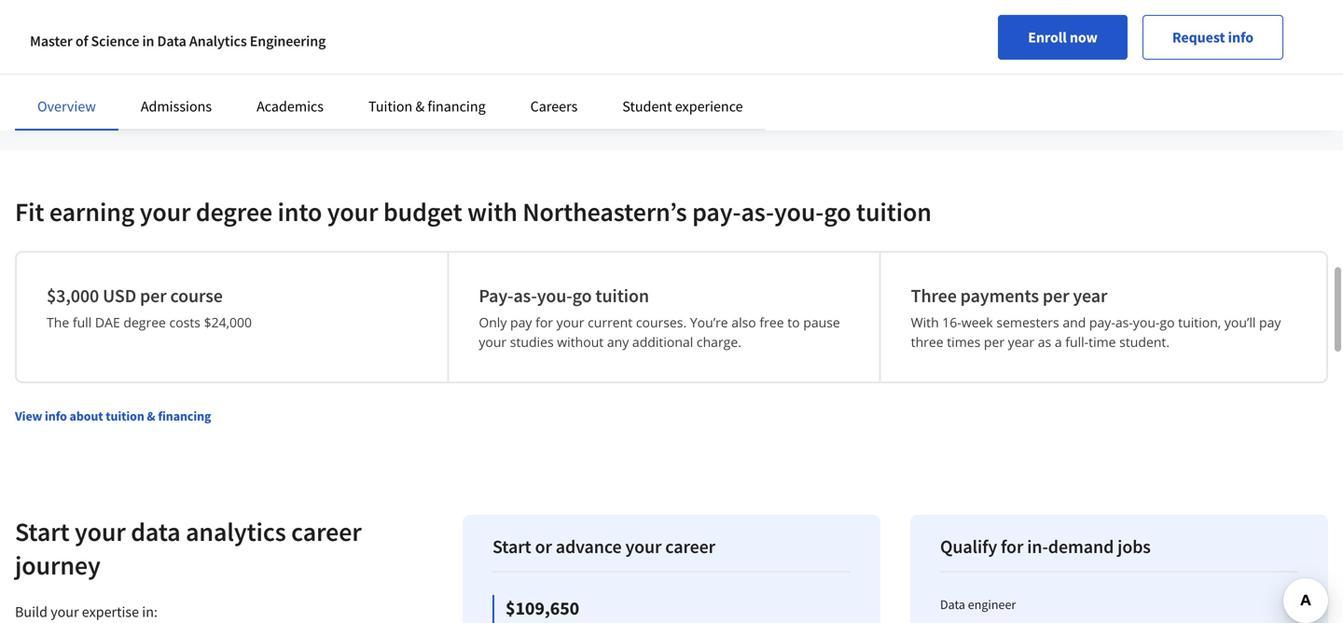 Task type: describe. For each thing, give the bounding box(es) containing it.
overview link
[[37, 97, 96, 116]]

tuition & financing
[[369, 97, 486, 116]]

either
[[38, 0, 75, 3]]

course
[[170, 284, 223, 307]]

request
[[1173, 28, 1226, 47]]

any
[[607, 333, 629, 351]]

full inside '$3,000 usd per course the full dae degree costs $24,000'
[[73, 313, 92, 331]]

0 vertical spatial program
[[526, 0, 580, 3]]

advance
[[556, 535, 622, 558]]

three
[[911, 284, 957, 307]]

pause
[[804, 313, 840, 331]]

student.
[[1120, 333, 1170, 351]]

provide
[[15, 7, 63, 25]]

charge.
[[697, 333, 742, 351]]

pay-
[[479, 284, 514, 307]]

student
[[623, 97, 672, 116]]

jobs
[[1118, 535, 1151, 558]]

of inside for either route, you'll need to score a b or better on the two courses from the dae program (and provide proof of your bachelor's degree), then you'll join the full master's degree program your next semester—with two courses already completed.
[[102, 7, 115, 25]]

join
[[340, 7, 364, 25]]

your right earning
[[140, 195, 191, 228]]

academics
[[257, 97, 324, 116]]

start your data analytics career journey
[[15, 515, 362, 582]]

full inside for either route, you'll need to score a b or better on the two courses from the dae program (and provide proof of your bachelor's degree), then you'll join the full master's degree program your next semester—with two courses already completed.
[[390, 7, 410, 25]]

your up without
[[557, 313, 585, 331]]

view info about tuition & financing link
[[15, 408, 211, 425]]

1 horizontal spatial degree
[[196, 195, 273, 228]]

to inside for either route, you'll need to score a b or better on the two courses from the dae program (and provide proof of your bachelor's degree), then you'll join the full master's degree program your next semester—with two courses already completed.
[[190, 0, 203, 3]]

tuition inside the pay-as-you-go tuition only pay for your current courses. you're also free to pause your studies without any additional charge.
[[596, 284, 649, 307]]

1 horizontal spatial &
[[416, 97, 425, 116]]

your up the in
[[118, 7, 146, 25]]

2 horizontal spatial the
[[475, 0, 495, 3]]

build
[[15, 603, 48, 621]]

tuition & financing link
[[369, 97, 486, 116]]

go inside the pay-as-you-go tuition only pay for your current courses. you're also free to pause your studies without any additional charge.
[[573, 284, 592, 307]]

admissions link
[[141, 97, 212, 116]]

you'll inside three payments per year with 16-week semesters and pay-as-you-go tuition, you'll pay three times per year as a full-time student.
[[1225, 313, 1256, 331]]

degree),
[[217, 7, 268, 25]]

dae inside for either route, you'll need to score a b or better on the two courses from the dae program (and provide proof of your bachelor's degree), then you'll join the full master's degree program your next semester—with two courses already completed.
[[498, 0, 523, 3]]

you- inside the pay-as-you-go tuition only pay for your current courses. you're also free to pause your studies without any additional charge.
[[537, 284, 573, 307]]

courses.
[[636, 313, 687, 331]]

fit earning your degree into your budget with northeastern's pay-as-you-go tuition
[[15, 195, 932, 228]]

score
[[206, 0, 239, 3]]

1 vertical spatial year
[[1008, 333, 1035, 351]]

student experience
[[623, 97, 743, 116]]

view
[[15, 408, 42, 425]]

career for start your data analytics career journey
[[291, 515, 362, 548]]

careers link
[[531, 97, 578, 116]]

student experience link
[[623, 97, 743, 116]]

experience
[[675, 97, 743, 116]]

view info about tuition & financing
[[15, 408, 211, 425]]

info for request
[[1228, 28, 1254, 47]]

1 horizontal spatial per
[[984, 333, 1005, 351]]

b
[[253, 0, 262, 3]]

1 vertical spatial program
[[515, 7, 569, 25]]

route,
[[78, 0, 115, 3]]

for
[[15, 0, 35, 3]]

tuition,
[[1179, 313, 1222, 331]]

enroll now
[[1028, 28, 1098, 47]]

tuition
[[369, 97, 413, 116]]

1 horizontal spatial year
[[1073, 284, 1108, 307]]

your inside start your data analytics career journey
[[75, 515, 126, 548]]

as
[[1038, 333, 1052, 351]]

info for view
[[45, 408, 67, 425]]

enroll
[[1028, 28, 1067, 47]]

build your expertise in:
[[15, 603, 158, 621]]

go for three payments per year with 16-week semesters and pay-as-you-go tuition, you'll pay three times per year as a full-time student.
[[1160, 313, 1175, 331]]

fit
[[15, 195, 44, 228]]

the
[[47, 313, 69, 331]]

about
[[70, 408, 103, 425]]

and
[[1063, 313, 1086, 331]]

for either route, you'll need to score a b or better on the two courses from the dae program (and provide proof of your bachelor's degree), then you'll join the full master's degree program your next semester—with two courses already completed.
[[15, 0, 630, 48]]

1 horizontal spatial courses
[[391, 0, 439, 3]]

pay-as-you-go tuition only pay for your current courses. you're also free to pause your studies without any additional charge.
[[479, 284, 840, 351]]

into
[[278, 195, 322, 228]]

northeastern's
[[523, 195, 687, 228]]

1 vertical spatial of
[[75, 32, 88, 50]]

0 horizontal spatial data
[[157, 32, 186, 50]]

your right build
[[51, 603, 79, 621]]

pay- for and
[[1090, 313, 1116, 331]]

as- for fit earning your degree into your budget with northeastern's pay-as-you-go tuition
[[741, 195, 774, 228]]

engineering
[[250, 32, 326, 50]]

with
[[468, 195, 518, 228]]

1 horizontal spatial for
[[1001, 535, 1024, 558]]

data engineer
[[940, 596, 1016, 613]]

from
[[442, 0, 472, 3]]

data
[[131, 515, 181, 548]]

1 vertical spatial &
[[147, 408, 156, 425]]

semester—with
[[15, 29, 111, 48]]

engineer
[[968, 596, 1016, 613]]

you'll
[[302, 7, 337, 25]]

in:
[[142, 603, 158, 621]]

$3,000
[[47, 284, 99, 307]]

science
[[91, 32, 139, 50]]

times
[[947, 333, 981, 351]]

usd
[[103, 284, 136, 307]]

your down (and
[[572, 7, 600, 25]]

studies
[[510, 333, 554, 351]]

only
[[479, 313, 507, 331]]

for inside the pay-as-you-go tuition only pay for your current courses. you're also free to pause your studies without any additional charge.
[[536, 313, 553, 331]]

then
[[271, 7, 300, 25]]

completed.
[[241, 29, 311, 48]]

academics link
[[257, 97, 324, 116]]

a inside three payments per year with 16-week semesters and pay-as-you-go tuition, you'll pay three times per year as a full-time student.
[[1055, 333, 1062, 351]]

1 vertical spatial two
[[114, 29, 138, 48]]

or inside for either route, you'll need to score a b or better on the two courses from the dae program (and provide proof of your bachelor's degree), then you'll join the full master's degree program your next semester—with two courses already completed.
[[264, 0, 278, 3]]



Task type: locate. For each thing, give the bounding box(es) containing it.
0 vertical spatial financing
[[428, 97, 486, 116]]

as- for three payments per year with 16-week semesters and pay-as-you-go tuition, you'll pay three times per year as a full-time student.
[[1116, 313, 1133, 331]]

0 horizontal spatial career
[[291, 515, 362, 548]]

full
[[390, 7, 410, 25], [73, 313, 92, 331]]

16-
[[943, 313, 962, 331]]

courses down bachelor's
[[141, 29, 188, 48]]

career inside start your data analytics career journey
[[291, 515, 362, 548]]

0 horizontal spatial pay
[[510, 313, 532, 331]]

0 horizontal spatial pay-
[[692, 195, 741, 228]]

for up studies
[[536, 313, 553, 331]]

of down route, on the left top
[[102, 7, 115, 25]]

better
[[281, 0, 318, 3]]

you'll left need
[[118, 0, 153, 3]]

free
[[760, 313, 784, 331]]

1 horizontal spatial as-
[[741, 195, 774, 228]]

per up and
[[1043, 284, 1070, 307]]

1 pay from the left
[[510, 313, 532, 331]]

degree down the usd
[[124, 313, 166, 331]]

you- inside three payments per year with 16-week semesters and pay-as-you-go tuition, you'll pay three times per year as a full-time student.
[[1133, 313, 1160, 331]]

1 vertical spatial go
[[573, 284, 592, 307]]

1 horizontal spatial info
[[1228, 28, 1254, 47]]

0 horizontal spatial the
[[341, 0, 361, 3]]

you'll right tuition,
[[1225, 313, 1256, 331]]

1 horizontal spatial a
[[1055, 333, 1062, 351]]

per for year
[[1043, 284, 1070, 307]]

0 vertical spatial full
[[390, 7, 410, 25]]

dae right from
[[498, 0, 523, 3]]

as- inside three payments per year with 16-week semesters and pay-as-you-go tuition, you'll pay three times per year as a full-time student.
[[1116, 313, 1133, 331]]

1 horizontal spatial the
[[367, 7, 387, 25]]

0 horizontal spatial or
[[264, 0, 278, 3]]

per
[[140, 284, 167, 307], [1043, 284, 1070, 307], [984, 333, 1005, 351]]

0 vertical spatial as-
[[741, 195, 774, 228]]

0 vertical spatial degree
[[469, 7, 512, 25]]

three
[[911, 333, 944, 351]]

start up $109,650
[[493, 535, 532, 558]]

0 horizontal spatial start
[[15, 515, 70, 548]]

analytics
[[186, 515, 286, 548]]

you're
[[690, 313, 728, 331]]

0 vertical spatial you-
[[774, 195, 824, 228]]

2 vertical spatial as-
[[1116, 313, 1133, 331]]

0 vertical spatial for
[[536, 313, 553, 331]]

0 horizontal spatial to
[[190, 0, 203, 3]]

per for course
[[140, 284, 167, 307]]

in
[[142, 32, 154, 50]]

to inside the pay-as-you-go tuition only pay for your current courses. you're also free to pause your studies without any additional charge.
[[788, 313, 800, 331]]

go for fit earning your degree into your budget with northeastern's pay-as-you-go tuition
[[824, 195, 851, 228]]

start or advance your career
[[493, 535, 716, 558]]

qualify for in-demand jobs
[[940, 535, 1151, 558]]

degree left into
[[196, 195, 273, 228]]

1 horizontal spatial go
[[824, 195, 851, 228]]

your
[[118, 7, 146, 25], [572, 7, 600, 25], [140, 195, 191, 228], [327, 195, 378, 228], [557, 313, 585, 331], [479, 333, 507, 351], [75, 515, 126, 548], [626, 535, 662, 558], [51, 603, 79, 621]]

in-
[[1027, 535, 1049, 558]]

pay inside the pay-as-you-go tuition only pay for your current courses. you're also free to pause your studies without any additional charge.
[[510, 313, 532, 331]]

three payments per year list item
[[881, 253, 1314, 382]]

admissions
[[141, 97, 212, 116]]

the up join
[[341, 0, 361, 3]]

1 horizontal spatial of
[[102, 7, 115, 25]]

next
[[603, 7, 630, 25]]

1 horizontal spatial start
[[493, 535, 532, 558]]

0 horizontal spatial as-
[[514, 284, 537, 307]]

bachelor's
[[149, 7, 214, 25]]

request info
[[1173, 28, 1254, 47]]

&
[[416, 97, 425, 116], [147, 408, 156, 425]]

2 vertical spatial go
[[1160, 313, 1175, 331]]

0 vertical spatial data
[[157, 32, 186, 50]]

1 vertical spatial degree
[[196, 195, 273, 228]]

without
[[557, 333, 604, 351]]

1 vertical spatial pay-
[[1090, 313, 1116, 331]]

0 vertical spatial of
[[102, 7, 115, 25]]

or
[[264, 0, 278, 3], [535, 535, 552, 558]]

1 horizontal spatial or
[[535, 535, 552, 558]]

current
[[588, 313, 633, 331]]

go inside three payments per year with 16-week semesters and pay-as-you-go tuition, you'll pay three times per year as a full-time student.
[[1160, 313, 1175, 331]]

degree inside '$3,000 usd per course the full dae degree costs $24,000'
[[124, 313, 166, 331]]

0 horizontal spatial year
[[1008, 333, 1035, 351]]

or left advance
[[535, 535, 552, 558]]

master of science in data analytics engineering
[[30, 32, 326, 50]]

dae
[[498, 0, 523, 3], [95, 313, 120, 331]]

full left master's
[[390, 7, 410, 25]]

1 vertical spatial to
[[788, 313, 800, 331]]

0 horizontal spatial courses
[[141, 29, 188, 48]]

data
[[157, 32, 186, 50], [940, 596, 966, 613]]

budget
[[383, 195, 462, 228]]

& right about
[[147, 408, 156, 425]]

1 horizontal spatial full
[[390, 7, 410, 25]]

per down week
[[984, 333, 1005, 351]]

0 vertical spatial courses
[[391, 0, 439, 3]]

need
[[156, 0, 187, 3]]

0 vertical spatial year
[[1073, 284, 1108, 307]]

0 horizontal spatial degree
[[124, 313, 166, 331]]

start inside start your data analytics career journey
[[15, 515, 70, 548]]

0 vertical spatial two
[[364, 0, 388, 3]]

$109,650
[[506, 597, 580, 620]]

2 horizontal spatial you-
[[1133, 313, 1160, 331]]

2 pay from the left
[[1260, 313, 1281, 331]]

tuition up current
[[596, 284, 649, 307]]

to up bachelor's
[[190, 0, 203, 3]]

pay inside three payments per year with 16-week semesters and pay-as-you-go tuition, you'll pay three times per year as a full-time student.
[[1260, 313, 1281, 331]]

as- inside the pay-as-you-go tuition only pay for your current courses. you're also free to pause your studies without any additional charge.
[[514, 284, 537, 307]]

with
[[911, 313, 939, 331]]

0 horizontal spatial dae
[[95, 313, 120, 331]]

1 horizontal spatial to
[[788, 313, 800, 331]]

start up journey
[[15, 515, 70, 548]]

for
[[536, 313, 553, 331], [1001, 535, 1024, 558]]

year down semesters
[[1008, 333, 1035, 351]]

request info button
[[1143, 15, 1284, 60]]

1 horizontal spatial tuition
[[596, 284, 649, 307]]

0 horizontal spatial &
[[147, 408, 156, 425]]

0 vertical spatial to
[[190, 0, 203, 3]]

full-
[[1066, 333, 1089, 351]]

also
[[732, 313, 756, 331]]

1 horizontal spatial dae
[[498, 0, 523, 3]]

list containing $3,000 usd per course
[[15, 251, 1329, 383]]

full right the
[[73, 313, 92, 331]]

0 horizontal spatial you-
[[537, 284, 573, 307]]

1 vertical spatial as-
[[514, 284, 537, 307]]

2 vertical spatial tuition
[[106, 408, 144, 425]]

a inside for either route, you'll need to score a b or better on the two courses from the dae program (and provide proof of your bachelor's degree), then you'll join the full master's degree program your next semester—with two courses already completed.
[[242, 0, 250, 3]]

journey
[[15, 549, 101, 582]]

2 horizontal spatial degree
[[469, 7, 512, 25]]

data left the engineer in the right of the page
[[940, 596, 966, 613]]

degree down from
[[469, 7, 512, 25]]

& right tuition on the left of the page
[[416, 97, 425, 116]]

courses
[[391, 0, 439, 3], [141, 29, 188, 48]]

1 horizontal spatial career
[[666, 535, 716, 558]]

career
[[291, 515, 362, 548], [666, 535, 716, 558]]

per inside '$3,000 usd per course the full dae degree costs $24,000'
[[140, 284, 167, 307]]

0 horizontal spatial of
[[75, 32, 88, 50]]

for left in-
[[1001, 535, 1024, 558]]

1 vertical spatial dae
[[95, 313, 120, 331]]

0 horizontal spatial tuition
[[106, 408, 144, 425]]

two left the in
[[114, 29, 138, 48]]

of down proof
[[75, 32, 88, 50]]

1 horizontal spatial pay-
[[1090, 313, 1116, 331]]

0 vertical spatial go
[[824, 195, 851, 228]]

you'll
[[118, 0, 153, 3], [1225, 313, 1256, 331]]

pay- for northeastern's
[[692, 195, 741, 228]]

0 vertical spatial pay-
[[692, 195, 741, 228]]

pay-as-you-go tuition list item
[[449, 253, 881, 382]]

0 vertical spatial tuition
[[857, 195, 932, 228]]

1 horizontal spatial financing
[[428, 97, 486, 116]]

the
[[341, 0, 361, 3], [475, 0, 495, 3], [367, 7, 387, 25]]

2 horizontal spatial per
[[1043, 284, 1070, 307]]

0 vertical spatial you'll
[[118, 0, 153, 3]]

1 vertical spatial data
[[940, 596, 966, 613]]

2 vertical spatial degree
[[124, 313, 166, 331]]

of
[[102, 7, 115, 25], [75, 32, 88, 50]]

year up and
[[1073, 284, 1108, 307]]

0 horizontal spatial a
[[242, 0, 250, 3]]

tuition right about
[[106, 408, 144, 425]]

info right view
[[45, 408, 67, 425]]

now
[[1070, 28, 1098, 47]]

start for start your data analytics career journey
[[15, 515, 70, 548]]

0 horizontal spatial you'll
[[118, 0, 153, 3]]

1 vertical spatial a
[[1055, 333, 1062, 351]]

degree inside for either route, you'll need to score a b or better on the two courses from the dae program (and provide proof of your bachelor's degree), then you'll join the full master's degree program your next semester—with two courses already completed.
[[469, 7, 512, 25]]

pay- inside three payments per year with 16-week semesters and pay-as-you-go tuition, you'll pay three times per year as a full-time student.
[[1090, 313, 1116, 331]]

semesters
[[997, 313, 1060, 331]]

1 horizontal spatial you'll
[[1225, 313, 1256, 331]]

you- for three payments per year with 16-week semesters and pay-as-you-go tuition, you'll pay three times per year as a full-time student.
[[1133, 313, 1160, 331]]

enroll now button
[[999, 15, 1128, 60]]

$24,000
[[204, 313, 252, 331]]

time
[[1089, 333, 1116, 351]]

expertise
[[82, 603, 139, 621]]

a right as
[[1055, 333, 1062, 351]]

a
[[242, 0, 250, 3], [1055, 333, 1062, 351]]

0 vertical spatial a
[[242, 0, 250, 3]]

go
[[824, 195, 851, 228], [573, 284, 592, 307], [1160, 313, 1175, 331]]

careers
[[531, 97, 578, 116]]

as-
[[741, 195, 774, 228], [514, 284, 537, 307], [1116, 313, 1133, 331]]

dae inside '$3,000 usd per course the full dae degree costs $24,000'
[[95, 313, 120, 331]]

1 horizontal spatial data
[[940, 596, 966, 613]]

info inside button
[[1228, 28, 1254, 47]]

$3,000 usd per course list item
[[17, 253, 449, 382]]

on
[[321, 0, 338, 3]]

1 vertical spatial or
[[535, 535, 552, 558]]

0 vertical spatial info
[[1228, 28, 1254, 47]]

your down only
[[479, 333, 507, 351]]

courses up master's
[[391, 0, 439, 3]]

earning
[[49, 195, 135, 228]]

to right free
[[788, 313, 800, 331]]

1 vertical spatial you'll
[[1225, 313, 1256, 331]]

the right from
[[475, 0, 495, 3]]

data right the in
[[157, 32, 186, 50]]

1 vertical spatial tuition
[[596, 284, 649, 307]]

three payments per year with 16-week semesters and pay-as-you-go tuition, you'll pay three times per year as a full-time student.
[[911, 284, 1281, 351]]

per right the usd
[[140, 284, 167, 307]]

a left b
[[242, 0, 250, 3]]

or right b
[[264, 0, 278, 3]]

master
[[30, 32, 73, 50]]

info right request
[[1228, 28, 1254, 47]]

your right into
[[327, 195, 378, 228]]

2 vertical spatial you-
[[1133, 313, 1160, 331]]

0 vertical spatial &
[[416, 97, 425, 116]]

0 horizontal spatial full
[[73, 313, 92, 331]]

demand
[[1049, 535, 1114, 558]]

start for start or advance your career
[[493, 535, 532, 558]]

costs
[[169, 313, 201, 331]]

dae down the usd
[[95, 313, 120, 331]]

1 vertical spatial you-
[[537, 284, 573, 307]]

0 horizontal spatial two
[[114, 29, 138, 48]]

additional
[[633, 333, 693, 351]]

1 vertical spatial for
[[1001, 535, 1024, 558]]

0 horizontal spatial financing
[[158, 408, 211, 425]]

info
[[1228, 28, 1254, 47], [45, 408, 67, 425]]

2 horizontal spatial tuition
[[857, 195, 932, 228]]

1 horizontal spatial two
[[364, 0, 388, 3]]

program left (and
[[526, 0, 580, 3]]

1 vertical spatial financing
[[158, 408, 211, 425]]

pay up studies
[[510, 313, 532, 331]]

$3,000 usd per course the full dae degree costs $24,000
[[47, 284, 252, 331]]

your right advance
[[626, 535, 662, 558]]

proof
[[66, 7, 99, 25]]

you- for fit earning your degree into your budget with northeastern's pay-as-you-go tuition
[[774, 195, 824, 228]]

payments
[[961, 284, 1039, 307]]

tuition up 'three'
[[857, 195, 932, 228]]

pay right tuition,
[[1260, 313, 1281, 331]]

2 horizontal spatial go
[[1160, 313, 1175, 331]]

list
[[15, 251, 1329, 383]]

0 vertical spatial or
[[264, 0, 278, 3]]

week
[[962, 313, 993, 331]]

you'll inside for either route, you'll need to score a b or better on the two courses from the dae program (and provide proof of your bachelor's degree), then you'll join the full master's degree program your next semester—with two courses already completed.
[[118, 0, 153, 3]]

0 horizontal spatial info
[[45, 408, 67, 425]]

two right the 'on'
[[364, 0, 388, 3]]

the right join
[[367, 7, 387, 25]]

pay-
[[692, 195, 741, 228], [1090, 313, 1116, 331]]

1 vertical spatial full
[[73, 313, 92, 331]]

program left next
[[515, 7, 569, 25]]

career for start or advance your career
[[666, 535, 716, 558]]

1 vertical spatial info
[[45, 408, 67, 425]]

your up journey
[[75, 515, 126, 548]]



Task type: vqa. For each thing, say whether or not it's contained in the screenshot.
third 4.8 from the bottom of the page
no



